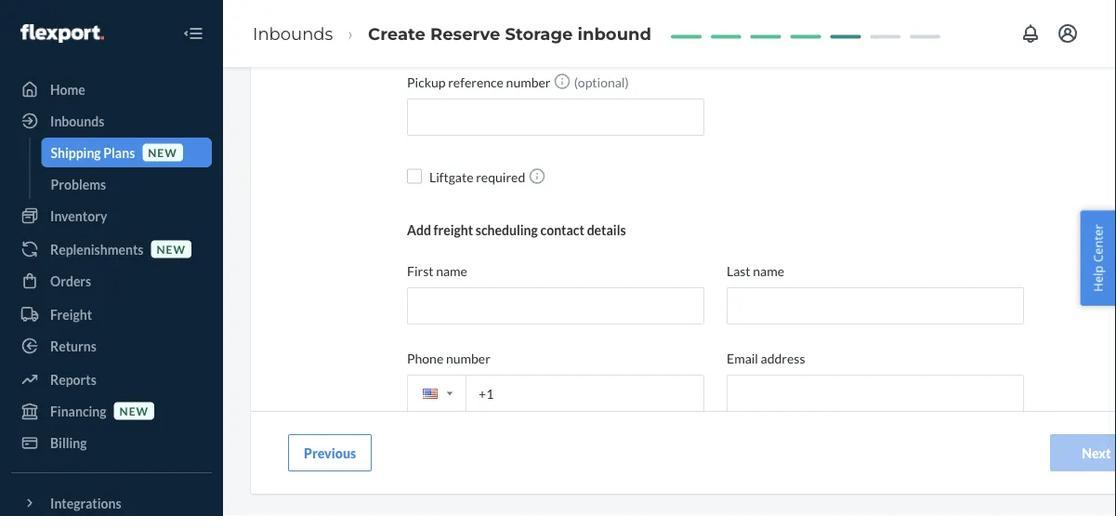 Task type: describe. For each thing, give the bounding box(es) containing it.
flexport logo image
[[20, 24, 104, 43]]

home
[[50, 81, 85, 97]]

pickup reference number
[[407, 74, 551, 90]]

required
[[476, 169, 526, 185]]

inventory
[[50, 208, 107, 224]]

details
[[587, 222, 626, 238]]

liftgate required
[[430, 169, 526, 185]]

(optional)
[[572, 74, 629, 90]]

close navigation image
[[182, 22, 205, 45]]

returns link
[[11, 331, 212, 361]]

phone number
[[407, 350, 491, 366]]

help center button
[[1081, 210, 1117, 306]]

center
[[1090, 224, 1107, 262]]

inbounds inside breadcrumbs navigation
[[253, 23, 333, 44]]

freight
[[50, 306, 92, 322]]

reports link
[[11, 365, 212, 394]]

create reserve storage inbound
[[368, 23, 652, 44]]

contact
[[541, 222, 585, 238]]

shipping
[[51, 145, 101, 160]]

reserve
[[431, 23, 501, 44]]

first name
[[407, 263, 468, 279]]

name for last name
[[754, 263, 785, 279]]

breadcrumbs navigation
[[238, 6, 667, 61]]

scheduling
[[476, 222, 538, 238]]

shipping plans
[[51, 145, 135, 160]]

inbounds link inside breadcrumbs navigation
[[253, 23, 333, 44]]

next
[[1083, 445, 1112, 461]]

0 horizontal spatial number
[[446, 350, 491, 366]]

problems link
[[41, 169, 212, 199]]

create
[[368, 23, 426, 44]]

previous
[[304, 445, 356, 461]]

orders link
[[11, 266, 212, 296]]

last name
[[727, 263, 785, 279]]

help
[[1090, 266, 1107, 292]]

financing
[[50, 403, 107, 419]]

1 (702) 123-4567 telephone field
[[407, 375, 705, 412]]

email
[[727, 350, 759, 366]]

add freight scheduling contact details
[[407, 222, 626, 238]]

new for shipping plans
[[148, 145, 177, 159]]

replenishments
[[50, 241, 144, 257]]

1 horizontal spatial number
[[506, 74, 551, 90]]

open account menu image
[[1057, 22, 1080, 45]]

next button
[[1051, 434, 1117, 472]]

address
[[761, 350, 806, 366]]



Task type: vqa. For each thing, say whether or not it's contained in the screenshot.
the Give Feedback
no



Task type: locate. For each thing, give the bounding box(es) containing it.
previous button
[[288, 434, 372, 472]]

billing
[[50, 435, 87, 451]]

name for first name
[[436, 263, 468, 279]]

name
[[436, 263, 468, 279], [754, 263, 785, 279]]

phone
[[407, 350, 444, 366]]

billing link
[[11, 428, 212, 458]]

0 horizontal spatial name
[[436, 263, 468, 279]]

None text field
[[407, 99, 705, 136], [727, 375, 1025, 412], [407, 99, 705, 136], [727, 375, 1025, 412]]

number up united states: + 1 image
[[446, 350, 491, 366]]

1 vertical spatial number
[[446, 350, 491, 366]]

help center
[[1090, 224, 1107, 292]]

freight link
[[11, 299, 212, 329]]

0 vertical spatial inbounds
[[253, 23, 333, 44]]

add
[[407, 222, 431, 238]]

pickup
[[407, 74, 446, 90]]

first
[[407, 263, 434, 279]]

new up orders link
[[157, 242, 186, 256]]

integrations button
[[11, 488, 212, 516]]

returns
[[50, 338, 97, 354]]

plans
[[104, 145, 135, 160]]

new
[[148, 145, 177, 159], [157, 242, 186, 256], [120, 404, 149, 418]]

new for replenishments
[[157, 242, 186, 256]]

1 name from the left
[[436, 263, 468, 279]]

0 horizontal spatial inbounds
[[50, 113, 104, 129]]

home link
[[11, 74, 212, 104]]

new for financing
[[120, 404, 149, 418]]

1 horizontal spatial inbounds
[[253, 23, 333, 44]]

name right 'last'
[[754, 263, 785, 279]]

0 vertical spatial inbounds link
[[253, 23, 333, 44]]

integrations
[[50, 495, 121, 511]]

new right plans at left top
[[148, 145, 177, 159]]

inventory link
[[11, 201, 212, 231]]

number
[[506, 74, 551, 90], [446, 350, 491, 366]]

open notifications image
[[1020, 22, 1043, 45]]

last
[[727, 263, 751, 279]]

problems
[[51, 176, 106, 192]]

1 horizontal spatial inbounds link
[[253, 23, 333, 44]]

number down storage
[[506, 74, 551, 90]]

0 horizontal spatial inbounds link
[[11, 106, 212, 136]]

name right first
[[436, 263, 468, 279]]

new down reports link
[[120, 404, 149, 418]]

1 horizontal spatial name
[[754, 263, 785, 279]]

freight
[[434, 222, 473, 238]]

inbounds link
[[253, 23, 333, 44], [11, 106, 212, 136]]

None text field
[[407, 288, 705, 325], [727, 288, 1025, 325], [407, 288, 705, 325], [727, 288, 1025, 325]]

2 name from the left
[[754, 263, 785, 279]]

orders
[[50, 273, 91, 289]]

2 vertical spatial new
[[120, 404, 149, 418]]

None checkbox
[[407, 169, 422, 184]]

reference
[[448, 74, 504, 90]]

storage
[[505, 23, 573, 44]]

1 vertical spatial new
[[157, 242, 186, 256]]

reports
[[50, 372, 97, 387]]

1 vertical spatial inbounds link
[[11, 106, 212, 136]]

email address
[[727, 350, 806, 366]]

inbounds
[[253, 23, 333, 44], [50, 113, 104, 129]]

1 vertical spatial inbounds
[[50, 113, 104, 129]]

liftgate
[[430, 169, 474, 185]]

united states: + 1 image
[[447, 392, 453, 396]]

0 vertical spatial new
[[148, 145, 177, 159]]

0 vertical spatial number
[[506, 74, 551, 90]]

inbound
[[578, 23, 652, 44]]



